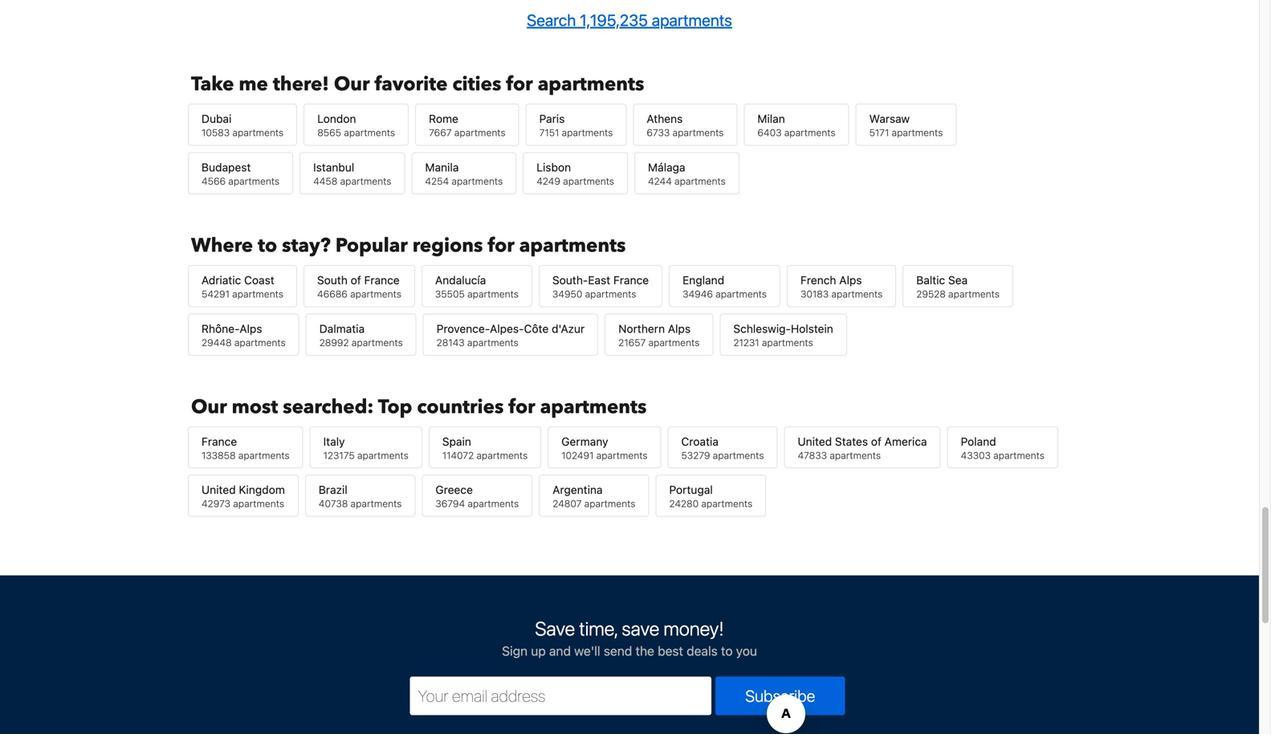 Task type: locate. For each thing, give the bounding box(es) containing it.
to inside save time, save money! sign up and we'll send the best deals to you
[[721, 643, 733, 659]]

spain 114072 apartments
[[442, 435, 528, 461]]

1 vertical spatial our
[[191, 394, 227, 420]]

apartments down poland
[[994, 450, 1045, 461]]

1 horizontal spatial united
[[798, 435, 832, 448]]

apartments right 123175
[[357, 450, 409, 461]]

apartments down 'andalucía'
[[468, 288, 519, 300]]

1 vertical spatial of
[[871, 435, 882, 448]]

argentina
[[553, 483, 603, 497]]

for up andalucía 35505 apartments
[[488, 232, 515, 259]]

0 horizontal spatial alps
[[240, 322, 262, 335]]

apartments down french
[[832, 288, 883, 300]]

paris 7151 apartments
[[539, 112, 613, 138]]

apartments down portugal
[[701, 498, 753, 509]]

2 horizontal spatial france
[[614, 273, 649, 287]]

apartments down "east"
[[585, 288, 636, 300]]

istanbul
[[313, 161, 354, 174]]

apartments down istanbul
[[340, 176, 392, 187]]

where to stay? popular regions for apartments
[[191, 232, 626, 259]]

andalucía 35505 apartments
[[435, 273, 519, 300]]

paris
[[539, 112, 565, 125]]

provence-alpes-côte d'azur 28143 apartments
[[437, 322, 585, 348]]

south-
[[553, 273, 588, 287]]

0 vertical spatial our
[[334, 71, 370, 98]]

french
[[801, 273, 837, 287]]

alps right northern
[[668, 322, 691, 335]]

take me there! our favorite cities for apartments
[[191, 71, 644, 98]]

to up coast
[[258, 232, 277, 259]]

apartments inside south-east france 34950 apartments
[[585, 288, 636, 300]]

40738
[[319, 498, 348, 509]]

me
[[239, 71, 268, 98]]

0 vertical spatial united
[[798, 435, 832, 448]]

our up london
[[334, 71, 370, 98]]

apartments inside united states of america 47833 apartments
[[830, 450, 881, 461]]

apartments inside warsaw 5171 apartments
[[892, 127, 943, 138]]

7667
[[429, 127, 452, 138]]

search 1,195,235 apartments link
[[527, 11, 732, 29]]

apartments right 10583
[[232, 127, 284, 138]]

lisbon 4249 apartments
[[537, 161, 614, 187]]

alps inside rhône-alps 29448 apartments
[[240, 322, 262, 335]]

apartments down alpes-
[[467, 337, 519, 348]]

our left most
[[191, 394, 227, 420]]

1 vertical spatial to
[[721, 643, 733, 659]]

21657
[[619, 337, 646, 348]]

northern
[[619, 322, 665, 335]]

28992
[[319, 337, 349, 348]]

8565
[[317, 127, 341, 138]]

alps down adriatic coast 54291 apartments
[[240, 322, 262, 335]]

apartments down paris
[[562, 127, 613, 138]]

apartments down 'croatia'
[[713, 450, 764, 461]]

alps
[[840, 273, 862, 287], [240, 322, 262, 335], [668, 322, 691, 335]]

apartments down states
[[830, 450, 881, 461]]

apartments inside rhône-alps 29448 apartments
[[234, 337, 286, 348]]

london
[[317, 112, 356, 125]]

apartments inside the dalmatia 28992 apartments
[[352, 337, 403, 348]]

we'll
[[574, 643, 601, 659]]

united kingdom 42973 apartments
[[202, 483, 285, 509]]

1 horizontal spatial of
[[871, 435, 882, 448]]

2 vertical spatial for
[[509, 394, 535, 420]]

baltic
[[917, 273, 946, 287]]

30183
[[801, 288, 829, 300]]

Your email address email field
[[410, 677, 712, 715]]

apartments down holstein
[[762, 337, 813, 348]]

4244
[[648, 176, 672, 187]]

istanbul 4458 apartments
[[313, 161, 392, 187]]

apartments right 114072
[[477, 450, 528, 461]]

united up 47833
[[798, 435, 832, 448]]

apartments down "rhône-"
[[234, 337, 286, 348]]

alps right french
[[840, 273, 862, 287]]

south-east france 34950 apartments
[[553, 273, 649, 300]]

for up spain 114072 apartments
[[509, 394, 535, 420]]

apartments inside athens 6733 apartments
[[673, 127, 724, 138]]

apartments down argentina
[[584, 498, 636, 509]]

53279
[[682, 450, 710, 461]]

provence-
[[437, 322, 490, 335]]

france 133858 apartments
[[202, 435, 290, 461]]

italy 123175 apartments
[[323, 435, 409, 461]]

apartments down the 'england'
[[716, 288, 767, 300]]

argentina 24807 apartments
[[553, 483, 636, 509]]

apartments down sea
[[949, 288, 1000, 300]]

america
[[885, 435, 927, 448]]

apartments inside dubai 10583 apartments
[[232, 127, 284, 138]]

united inside united states of america 47833 apartments
[[798, 435, 832, 448]]

0 horizontal spatial to
[[258, 232, 277, 259]]

1,195,235
[[580, 11, 648, 29]]

0 horizontal spatial of
[[351, 273, 361, 287]]

apartments right 40738
[[351, 498, 402, 509]]

4566
[[202, 176, 226, 187]]

apartments down 'athens' on the top right of the page
[[673, 127, 724, 138]]

0 vertical spatial of
[[351, 273, 361, 287]]

34946
[[683, 288, 713, 300]]

0 horizontal spatial france
[[202, 435, 237, 448]]

athens
[[647, 112, 683, 125]]

france down the "popular" on the left of the page
[[364, 273, 400, 287]]

subscribe
[[746, 686, 815, 705]]

best
[[658, 643, 683, 659]]

1 horizontal spatial our
[[334, 71, 370, 98]]

of
[[351, 273, 361, 287], [871, 435, 882, 448]]

apartments down the warsaw
[[892, 127, 943, 138]]

apartments right 46686
[[350, 288, 402, 300]]

2 horizontal spatial alps
[[840, 273, 862, 287]]

1 horizontal spatial to
[[721, 643, 733, 659]]

apartments inside málaga 4244 apartments
[[675, 176, 726, 187]]

of right south
[[351, 273, 361, 287]]

france up 133858
[[202, 435, 237, 448]]

greece 36794 apartments
[[436, 483, 519, 509]]

sign
[[502, 643, 528, 659]]

apartments down dalmatia
[[352, 337, 403, 348]]

save
[[622, 617, 660, 640]]

france
[[364, 273, 400, 287], [614, 273, 649, 287], [202, 435, 237, 448]]

apartments up south-
[[519, 232, 626, 259]]

andalucía
[[435, 273, 486, 287]]

apartments inside south of france 46686 apartments
[[350, 288, 402, 300]]

up
[[531, 643, 546, 659]]

24807
[[553, 498, 582, 509]]

apartments inside france 133858 apartments
[[238, 450, 290, 461]]

1 horizontal spatial france
[[364, 273, 400, 287]]

1 vertical spatial for
[[488, 232, 515, 259]]

apartments down northern
[[649, 337, 700, 348]]

1 horizontal spatial alps
[[668, 322, 691, 335]]

apartments down lisbon
[[563, 176, 614, 187]]

and
[[549, 643, 571, 659]]

apartments down manila
[[452, 176, 503, 187]]

to left you at bottom right
[[721, 643, 733, 659]]

our most searched: top countries for apartments
[[191, 394, 647, 420]]

united inside united kingdom 42973 apartments
[[202, 483, 236, 497]]

france right "east"
[[614, 273, 649, 287]]

apartments down coast
[[232, 288, 284, 300]]

apartments down budapest
[[228, 176, 280, 187]]

save
[[535, 617, 575, 640]]

united
[[798, 435, 832, 448], [202, 483, 236, 497]]

france inside south-east france 34950 apartments
[[614, 273, 649, 287]]

croatia 53279 apartments
[[682, 435, 764, 461]]

favorite
[[375, 71, 448, 98]]

apartments down the greece
[[468, 498, 519, 509]]

apartments down kingdom in the left bottom of the page
[[233, 498, 284, 509]]

apartments inside provence-alpes-côte d'azur 28143 apartments
[[467, 337, 519, 348]]

apartments inside portugal 24280 apartments
[[701, 498, 753, 509]]

apartments right 6403
[[784, 127, 836, 138]]

search
[[527, 11, 576, 29]]

for for regions
[[488, 232, 515, 259]]

1 vertical spatial united
[[202, 483, 236, 497]]

france inside south of france 46686 apartments
[[364, 273, 400, 287]]

warsaw
[[870, 112, 910, 125]]

to
[[258, 232, 277, 259], [721, 643, 733, 659]]

apartments inside french alps 30183 apartments
[[832, 288, 883, 300]]

0 vertical spatial for
[[506, 71, 533, 98]]

28143
[[437, 337, 465, 348]]

apartments inside "baltic sea 29528 apartments"
[[949, 288, 1000, 300]]

43303
[[961, 450, 991, 461]]

apartments down germany on the left bottom
[[596, 450, 648, 461]]

0 horizontal spatial our
[[191, 394, 227, 420]]

34950
[[553, 288, 583, 300]]

united up 42973
[[202, 483, 236, 497]]

apartments inside germany 102491 apartments
[[596, 450, 648, 461]]

alps inside french alps 30183 apartments
[[840, 273, 862, 287]]

6733
[[647, 127, 670, 138]]

7151
[[539, 127, 559, 138]]

top
[[378, 394, 412, 420]]

apartments up kingdom in the left bottom of the page
[[238, 450, 290, 461]]

of right states
[[871, 435, 882, 448]]

apartments inside the budapest 4566 apartments
[[228, 176, 280, 187]]

apartments up paris 7151 apartments
[[538, 71, 644, 98]]

apartments inside poland 43303 apartments
[[994, 450, 1045, 461]]

côte
[[524, 322, 549, 335]]

apartments down málaga
[[675, 176, 726, 187]]

for right "cities" in the left of the page
[[506, 71, 533, 98]]

apartments down the rome
[[454, 127, 506, 138]]

milan
[[758, 112, 785, 125]]

0 horizontal spatial united
[[202, 483, 236, 497]]

alps inside northern alps 21657 apartments
[[668, 322, 691, 335]]

apartments down london
[[344, 127, 395, 138]]

baltic sea 29528 apartments
[[917, 273, 1000, 300]]



Task type: vqa. For each thing, say whether or not it's contained in the screenshot.


Task type: describe. For each thing, give the bounding box(es) containing it.
apartments inside london 8565 apartments
[[344, 127, 395, 138]]

united for united states of america
[[798, 435, 832, 448]]

for for countries
[[509, 394, 535, 420]]

kingdom
[[239, 483, 285, 497]]

4254
[[425, 176, 449, 187]]

apartments inside schleswig-holstein 21231 apartments
[[762, 337, 813, 348]]

rome
[[429, 112, 459, 125]]

united states of america 47833 apartments
[[798, 435, 927, 461]]

east
[[588, 273, 611, 287]]

deals
[[687, 643, 718, 659]]

portugal 24280 apartments
[[669, 483, 753, 509]]

47833
[[798, 450, 827, 461]]

of inside south of france 46686 apartments
[[351, 273, 361, 287]]

spain
[[442, 435, 471, 448]]

42973
[[202, 498, 231, 509]]

apartments inside brazil 40738 apartments
[[351, 498, 402, 509]]

apartments inside lisbon 4249 apartments
[[563, 176, 614, 187]]

send
[[604, 643, 632, 659]]

states
[[835, 435, 868, 448]]

apartments inside england 34946 apartments
[[716, 288, 767, 300]]

croatia
[[682, 435, 719, 448]]

lisbon
[[537, 161, 571, 174]]

24280
[[669, 498, 699, 509]]

0 vertical spatial to
[[258, 232, 277, 259]]

alps for northern alps
[[668, 322, 691, 335]]

10583
[[202, 127, 230, 138]]

south
[[317, 273, 348, 287]]

germany
[[562, 435, 608, 448]]

dalmatia 28992 apartments
[[319, 322, 403, 348]]

alps for rhône-alps
[[240, 322, 262, 335]]

greece
[[436, 483, 473, 497]]

5171
[[870, 127, 889, 138]]

29448
[[202, 337, 232, 348]]

athens 6733 apartments
[[647, 112, 724, 138]]

france inside france 133858 apartments
[[202, 435, 237, 448]]

apartments up germany on the left bottom
[[540, 394, 647, 420]]

schleswig-
[[734, 322, 791, 335]]

apartments inside andalucía 35505 apartments
[[468, 288, 519, 300]]

cities
[[453, 71, 501, 98]]

4458
[[313, 176, 338, 187]]

france for south of france
[[364, 273, 400, 287]]

123175
[[323, 450, 355, 461]]

brazil
[[319, 483, 348, 497]]

time,
[[579, 617, 618, 640]]

stay?
[[282, 232, 331, 259]]

apartments inside "greece 36794 apartments"
[[468, 498, 519, 509]]

apartments inside spain 114072 apartments
[[477, 450, 528, 461]]

france for south-east france
[[614, 273, 649, 287]]

adriatic
[[202, 273, 241, 287]]

save time, save money! sign up and we'll send the best deals to you
[[502, 617, 757, 659]]

35505
[[435, 288, 465, 300]]

apartments inside 'italy 123175 apartments'
[[357, 450, 409, 461]]

manila
[[425, 161, 459, 174]]

apartments inside paris 7151 apartments
[[562, 127, 613, 138]]

málaga
[[648, 161, 686, 174]]

money!
[[664, 617, 724, 640]]

114072
[[442, 450, 474, 461]]

take
[[191, 71, 234, 98]]

apartments inside northern alps 21657 apartments
[[649, 337, 700, 348]]

sea
[[949, 273, 968, 287]]

adriatic coast 54291 apartments
[[202, 273, 284, 300]]

manila 4254 apartments
[[425, 161, 503, 187]]

4249
[[537, 176, 561, 187]]

apartments inside adriatic coast 54291 apartments
[[232, 288, 284, 300]]

36794
[[436, 498, 465, 509]]

italy
[[323, 435, 345, 448]]

of inside united states of america 47833 apartments
[[871, 435, 882, 448]]

dalmatia
[[319, 322, 365, 335]]

subscribe button
[[716, 677, 845, 715]]

england 34946 apartments
[[683, 273, 767, 300]]

countries
[[417, 394, 504, 420]]

poland 43303 apartments
[[961, 435, 1045, 461]]

apartments inside the milan 6403 apartments
[[784, 127, 836, 138]]

apartments inside croatia 53279 apartments
[[713, 450, 764, 461]]

6403
[[758, 127, 782, 138]]

united for united kingdom
[[202, 483, 236, 497]]

there!
[[273, 71, 329, 98]]

you
[[736, 643, 757, 659]]

poland
[[961, 435, 996, 448]]

northern alps 21657 apartments
[[619, 322, 700, 348]]

dubai
[[202, 112, 232, 125]]

apartments inside united kingdom 42973 apartments
[[233, 498, 284, 509]]

where
[[191, 232, 253, 259]]

133858
[[202, 450, 236, 461]]

schleswig-holstein 21231 apartments
[[734, 322, 834, 348]]

46686
[[317, 288, 348, 300]]

alpes-
[[490, 322, 524, 335]]

54291
[[202, 288, 230, 300]]

search 1,195,235 apartments
[[527, 11, 732, 29]]

rome 7667 apartments
[[429, 112, 506, 138]]

dubai 10583 apartments
[[202, 112, 284, 138]]

alps for french alps
[[840, 273, 862, 287]]

apartments inside rome 7667 apartments
[[454, 127, 506, 138]]

apartments inside manila 4254 apartments
[[452, 176, 503, 187]]

málaga 4244 apartments
[[648, 161, 726, 187]]

apartments right 1,195,235
[[652, 11, 732, 29]]

french alps 30183 apartments
[[801, 273, 883, 300]]

south of france 46686 apartments
[[317, 273, 402, 300]]

apartments inside istanbul 4458 apartments
[[340, 176, 392, 187]]

milan 6403 apartments
[[758, 112, 836, 138]]

london 8565 apartments
[[317, 112, 395, 138]]

portugal
[[669, 483, 713, 497]]

apartments inside argentina 24807 apartments
[[584, 498, 636, 509]]

searched:
[[283, 394, 374, 420]]



